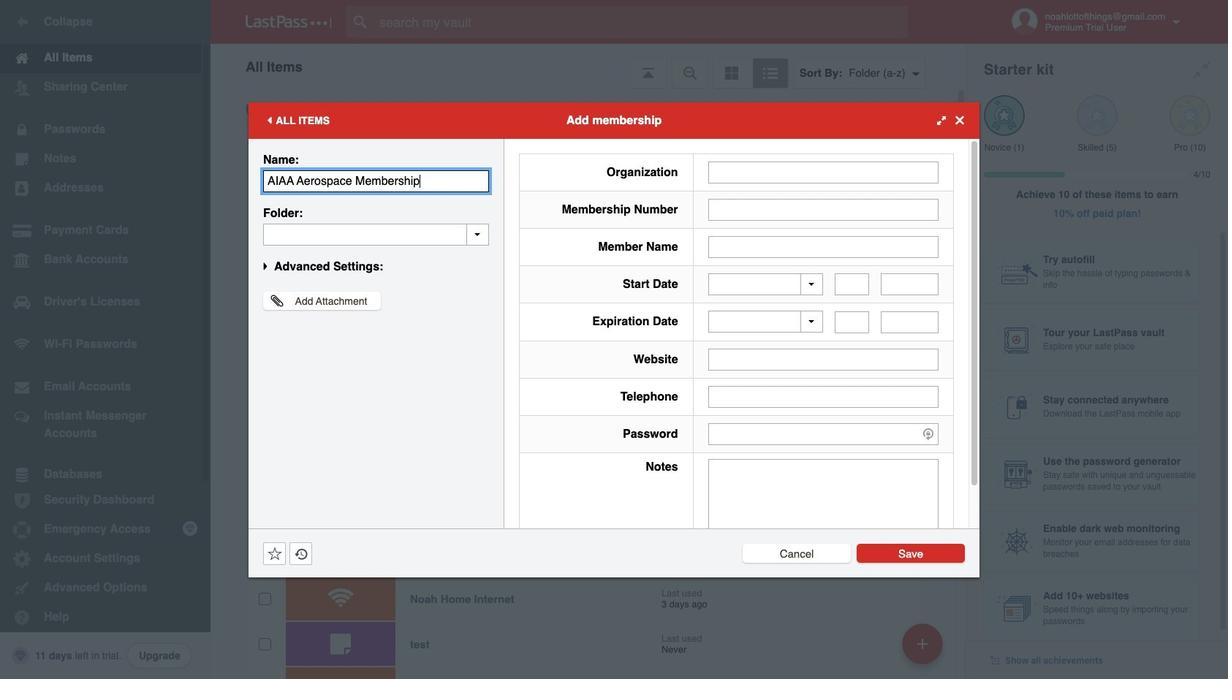 Task type: vqa. For each thing, say whether or not it's contained in the screenshot.
New Item element
no



Task type: locate. For each thing, give the bounding box(es) containing it.
vault options navigation
[[211, 44, 967, 88]]

Search search field
[[347, 6, 931, 38]]

main navigation navigation
[[0, 0, 211, 679]]

None text field
[[708, 161, 939, 183], [263, 170, 489, 192], [708, 198, 939, 220], [708, 236, 939, 258], [835, 273, 870, 295], [835, 311, 870, 333], [881, 311, 939, 333], [708, 348, 939, 370], [708, 161, 939, 183], [263, 170, 489, 192], [708, 198, 939, 220], [708, 236, 939, 258], [835, 273, 870, 295], [835, 311, 870, 333], [881, 311, 939, 333], [708, 348, 939, 370]]

None password field
[[708, 423, 939, 445]]

None text field
[[263, 223, 489, 245], [881, 273, 939, 295], [708, 386, 939, 408], [708, 459, 939, 549], [263, 223, 489, 245], [881, 273, 939, 295], [708, 386, 939, 408], [708, 459, 939, 549]]

dialog
[[249, 102, 980, 577]]



Task type: describe. For each thing, give the bounding box(es) containing it.
search my vault text field
[[347, 6, 931, 38]]

new item navigation
[[897, 619, 952, 679]]

lastpass image
[[246, 15, 332, 29]]

new item image
[[918, 639, 928, 649]]



